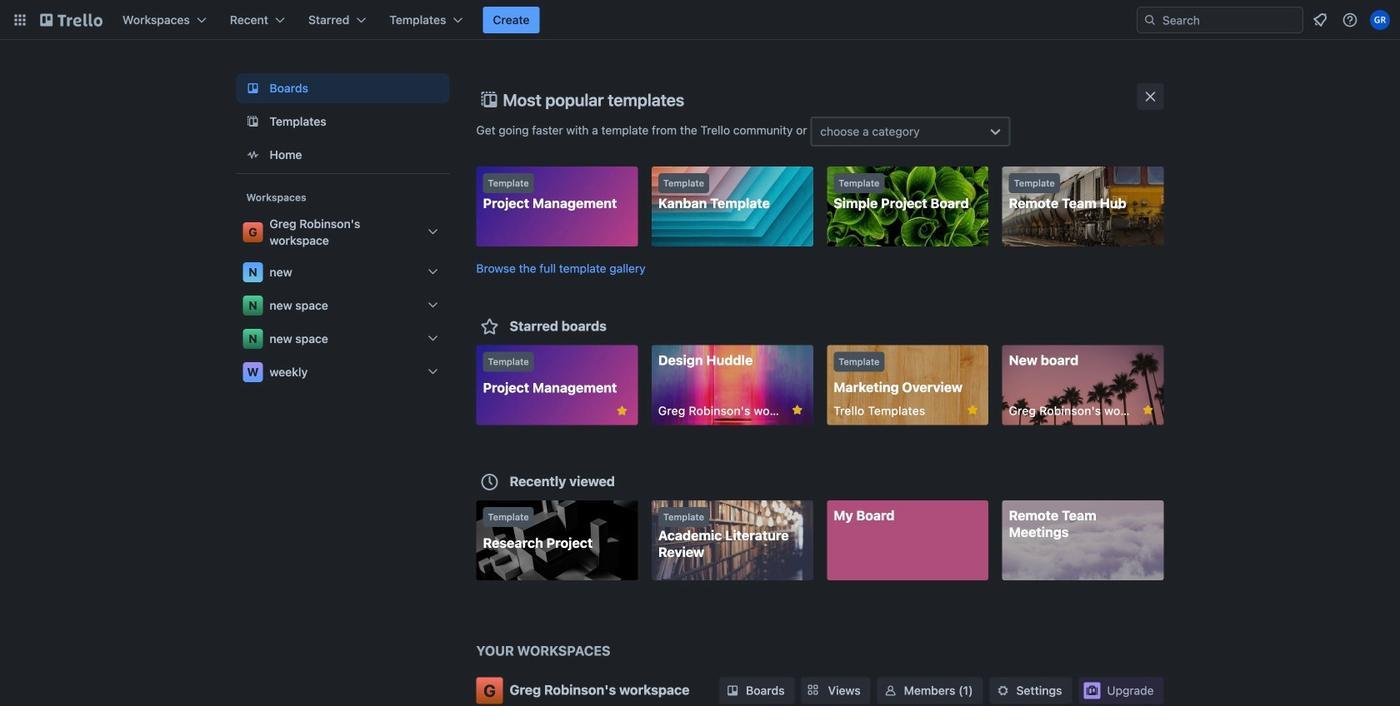 Task type: describe. For each thing, give the bounding box(es) containing it.
2 sm image from the left
[[883, 683, 899, 700]]

1 sm image from the left
[[725, 683, 741, 700]]

board image
[[243, 78, 263, 98]]

template board image
[[243, 112, 263, 132]]

greg robinson (gregrobinson96) image
[[1371, 10, 1391, 30]]

1 horizontal spatial click to unstar this board. it will be removed from your starred list. image
[[790, 403, 805, 418]]

search image
[[1144, 13, 1157, 27]]



Task type: vqa. For each thing, say whether or not it's contained in the screenshot.
Starred
no



Task type: locate. For each thing, give the bounding box(es) containing it.
click to unstar this board. it will be removed from your starred list. image
[[965, 403, 980, 418]]

1 horizontal spatial sm image
[[883, 683, 899, 700]]

3 sm image from the left
[[995, 683, 1012, 700]]

0 horizontal spatial click to unstar this board. it will be removed from your starred list. image
[[615, 404, 630, 419]]

0 notifications image
[[1311, 10, 1331, 30]]

click to unstar this board. it will be removed from your starred list. image
[[790, 403, 805, 418], [615, 404, 630, 419]]

primary element
[[0, 0, 1401, 40]]

2 horizontal spatial sm image
[[995, 683, 1012, 700]]

home image
[[243, 145, 263, 165]]

sm image
[[725, 683, 741, 700], [883, 683, 899, 700], [995, 683, 1012, 700]]

open information menu image
[[1342, 12, 1359, 28]]

back to home image
[[40, 7, 103, 33]]

Search field
[[1157, 8, 1303, 32]]

0 horizontal spatial sm image
[[725, 683, 741, 700]]



